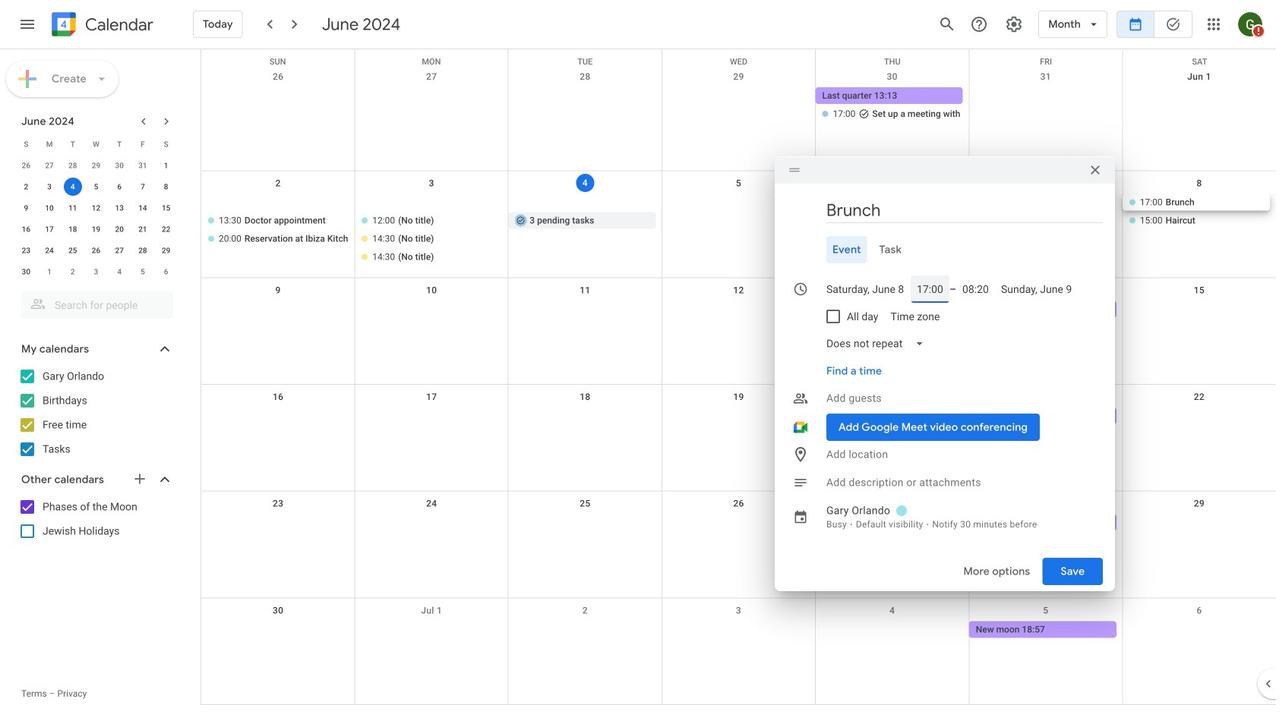 Task type: locate. For each thing, give the bounding box(es) containing it.
2 element
[[17, 178, 35, 196]]

heading
[[82, 16, 153, 34]]

28 element
[[134, 242, 152, 260]]

row
[[201, 49, 1276, 66], [201, 65, 1276, 171], [14, 134, 178, 155], [14, 155, 178, 176], [201, 171, 1276, 278], [14, 176, 178, 198], [14, 198, 178, 219], [14, 219, 178, 240], [14, 240, 178, 261], [14, 261, 178, 283], [201, 278, 1276, 385], [201, 385, 1276, 492], [201, 492, 1276, 599], [201, 599, 1276, 706]]

july 5 element
[[134, 263, 152, 281]]

may 26 element
[[17, 156, 35, 175]]

heading inside calendar element
[[82, 16, 153, 34]]

30 element
[[17, 263, 35, 281]]

may 29 element
[[87, 156, 105, 175]]

None search field
[[0, 286, 188, 319]]

26 element
[[87, 242, 105, 260]]

15 element
[[157, 199, 175, 217]]

my calendars list
[[3, 365, 188, 462]]

12 element
[[87, 199, 105, 217]]

3 element
[[40, 178, 59, 196]]

9 element
[[17, 199, 35, 217]]

grid
[[201, 49, 1276, 706]]

row group
[[14, 155, 178, 283]]

19 element
[[87, 220, 105, 239]]

may 31 element
[[134, 156, 152, 175]]

may 30 element
[[110, 156, 129, 175]]

4, today element
[[64, 178, 82, 196]]

23 element
[[17, 242, 35, 260]]

other calendars list
[[3, 495, 188, 544]]

Add title text field
[[826, 199, 1103, 222]]

to element
[[950, 283, 957, 296]]

End date text field
[[1001, 276, 1073, 303]]

may 28 element
[[64, 156, 82, 175]]

25 element
[[64, 242, 82, 260]]

14 element
[[134, 199, 152, 217]]

17 element
[[40, 220, 59, 239]]

cell
[[201, 87, 355, 124], [355, 87, 508, 124], [508, 87, 662, 124], [662, 87, 816, 124], [815, 87, 969, 124], [969, 87, 1123, 124], [1123, 87, 1276, 124], [61, 176, 84, 198], [201, 194, 355, 267], [355, 194, 508, 267], [662, 194, 816, 267], [969, 194, 1123, 267], [1123, 194, 1276, 267], [201, 301, 355, 319], [355, 301, 508, 319], [508, 301, 662, 319], [662, 301, 816, 319], [816, 301, 969, 319], [1123, 301, 1276, 319], [201, 408, 355, 444], [355, 408, 508, 444], [508, 408, 662, 444], [662, 408, 816, 444], [816, 408, 969, 444], [969, 408, 1123, 444], [1123, 408, 1276, 444], [201, 515, 355, 533], [355, 515, 508, 533], [508, 515, 662, 533], [662, 515, 816, 533], [816, 515, 969, 533], [1123, 515, 1276, 533], [201, 622, 355, 640], [355, 622, 508, 640], [508, 622, 662, 640], [662, 622, 816, 640], [816, 622, 969, 640], [1123, 622, 1276, 640]]

10 element
[[40, 199, 59, 217]]

29 element
[[157, 242, 175, 260]]

tab list
[[787, 236, 1103, 264]]

5 element
[[87, 178, 105, 196]]

Start date text field
[[826, 276, 905, 303]]

6 element
[[110, 178, 129, 196]]

11 element
[[64, 199, 82, 217]]

july 6 element
[[157, 263, 175, 281]]



Task type: describe. For each thing, give the bounding box(es) containing it.
18 element
[[64, 220, 82, 239]]

1 element
[[157, 156, 175, 175]]

22 element
[[157, 220, 175, 239]]

calendar element
[[49, 9, 153, 43]]

13 element
[[110, 199, 129, 217]]

settings menu image
[[1005, 15, 1023, 33]]

add other calendars image
[[132, 472, 147, 487]]

may 27 element
[[40, 156, 59, 175]]

16 element
[[17, 220, 35, 239]]

20 element
[[110, 220, 129, 239]]

End time text field
[[963, 276, 989, 303]]

cell inside june 2024 grid
[[61, 176, 84, 198]]

7 element
[[134, 178, 152, 196]]

july 1 element
[[40, 263, 59, 281]]

24 element
[[40, 242, 59, 260]]

27 element
[[110, 242, 129, 260]]

july 4 element
[[110, 263, 129, 281]]

july 2 element
[[64, 263, 82, 281]]

july 3 element
[[87, 263, 105, 281]]

8 element
[[157, 178, 175, 196]]

main drawer image
[[18, 15, 36, 33]]

Search for people text field
[[30, 292, 164, 319]]

june 2024 grid
[[14, 134, 178, 283]]

21 element
[[134, 220, 152, 239]]



Task type: vqa. For each thing, say whether or not it's contained in the screenshot.
"2" 'element' at the top
yes



